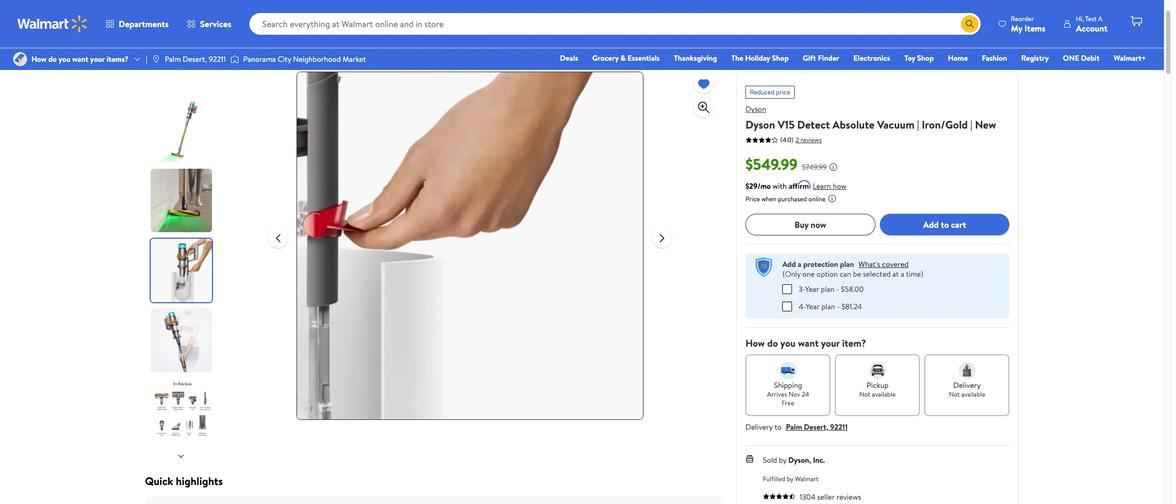 Task type: locate. For each thing, give the bounding box(es) containing it.
add left one
[[783, 259, 797, 270]]

gift
[[803, 53, 817, 63]]

- left the $81.24
[[838, 301, 840, 312]]

0 horizontal spatial add
[[783, 259, 797, 270]]

your for items?
[[90, 54, 105, 65]]

1 vertical spatial dyson
[[746, 117, 776, 132]]

0 vertical spatial desert,
[[183, 54, 207, 65]]

by for sold
[[780, 454, 787, 465]]

by for fulfilled
[[787, 474, 794, 483]]

- for $58.00
[[837, 283, 840, 294]]

1 horizontal spatial desert,
[[805, 421, 829, 432]]

iron/gold
[[922, 117, 969, 132]]

add for add a protection plan what's covered (only one option can be selected at a time)
[[783, 259, 797, 270]]

dyson v15 detect absolute vacuum | iron/gold | new - image 1 of 7 image
[[151, 99, 214, 162]]

1 horizontal spatial how
[[746, 336, 765, 350]]

reviews right 2
[[801, 135, 822, 144]]

0 horizontal spatial /
[[217, 7, 219, 17]]

want for items?
[[72, 54, 88, 65]]

1 horizontal spatial available
[[962, 389, 986, 398]]

0 horizontal spatial your
[[90, 54, 105, 65]]

0 horizontal spatial want
[[72, 54, 88, 65]]

you down walmart image
[[59, 54, 70, 65]]

1 horizontal spatial to
[[942, 219, 950, 230]]

0 horizontal spatial to
[[775, 421, 782, 432]]

1 horizontal spatial not
[[950, 389, 961, 398]]

1 horizontal spatial want
[[799, 336, 819, 350]]

0 vertical spatial year
[[806, 283, 820, 294]]

desert, down services dropdown button at the left top
[[183, 54, 207, 65]]

walmart
[[796, 474, 819, 483]]

by right the fulfilled
[[787, 474, 794, 483]]

2 not from the left
[[950, 389, 961, 398]]

plan right option
[[841, 259, 855, 270]]

you for how do you want your items?
[[59, 54, 70, 65]]

delivery down intent image for delivery
[[954, 380, 982, 390]]

services button
[[178, 11, 241, 37]]

4-
[[799, 301, 806, 312]]

buy now button
[[746, 214, 876, 235]]

available inside pickup not available
[[873, 389, 896, 398]]

want left items?
[[72, 54, 88, 65]]

free
[[782, 398, 795, 407]]

1 vertical spatial reviews
[[837, 491, 862, 502]]

stick
[[342, 7, 359, 17]]

not for delivery
[[950, 389, 961, 398]]

dyson v15 detect absolute vacuum | iron/gold | new - image 5 of 7 image
[[151, 379, 214, 442]]

0 vertical spatial your
[[90, 54, 105, 65]]

1 horizontal spatial you
[[781, 336, 796, 350]]

0 horizontal spatial  image
[[13, 52, 27, 66]]

reduced price
[[750, 87, 791, 97]]

/
[[217, 7, 219, 17], [335, 7, 338, 17]]

1 vertical spatial you
[[781, 336, 796, 350]]

a left one
[[798, 259, 802, 270]]

plan for $81.24
[[822, 301, 836, 312]]

departments button
[[97, 11, 178, 37]]

0 vertical spatial you
[[59, 54, 70, 65]]

0 vertical spatial -
[[837, 283, 840, 294]]

0 horizontal spatial available
[[873, 389, 896, 398]]

delivery for not
[[954, 380, 982, 390]]

not down intent image for delivery
[[950, 389, 961, 398]]

1 vertical spatial &
[[621, 53, 626, 63]]

your for item?
[[822, 336, 840, 350]]

1 horizontal spatial do
[[768, 336, 779, 350]]

price
[[746, 194, 761, 203]]

2 vertical spatial plan
[[822, 301, 836, 312]]

1 shop from the left
[[773, 53, 789, 63]]

neighborhood
[[293, 54, 341, 65]]

1 vertical spatial plan
[[821, 283, 835, 294]]

1 horizontal spatial delivery
[[954, 380, 982, 390]]

do for how do you want your items?
[[48, 54, 57, 65]]

palm down departments
[[165, 54, 181, 65]]

how do you want your item?
[[746, 336, 867, 350]]

with
[[773, 181, 787, 192]]

do up shipping
[[768, 336, 779, 350]]

1 horizontal spatial your
[[822, 336, 840, 350]]

add left cart
[[924, 219, 939, 230]]

grocery & essentials link
[[588, 52, 665, 64]]

(4.0) 2 reviews
[[781, 135, 822, 144]]

& right grocery at the right top of the page
[[621, 53, 626, 63]]

$29/mo
[[746, 181, 771, 192]]

v15
[[778, 117, 795, 132]]

not for pickup
[[860, 389, 871, 398]]

to for add
[[942, 219, 950, 230]]

|
[[146, 54, 147, 65], [918, 117, 920, 132], [971, 117, 973, 132]]

1 horizontal spatial 92211
[[831, 421, 848, 432]]

(only
[[783, 269, 801, 279]]

items?
[[107, 54, 129, 65]]

test
[[1086, 14, 1097, 23]]

| right vacuum
[[918, 117, 920, 132]]

affirm image
[[790, 180, 811, 189]]

1 vertical spatial to
[[775, 421, 782, 432]]

| left 'new'
[[971, 117, 973, 132]]

1304 seller reviews
[[800, 491, 862, 502]]

0 vertical spatial delivery
[[954, 380, 982, 390]]

next media item image
[[656, 231, 669, 244]]

essentials
[[628, 53, 660, 63]]

year down 3-year plan - $58.00
[[806, 301, 820, 312]]

quick
[[145, 474, 173, 488]]

4.4348 stars out of 5, based on 1304 seller reviews element
[[763, 493, 796, 499]]

shop right toy
[[918, 53, 935, 63]]

- left $58.00 in the right bottom of the page
[[837, 283, 840, 294]]

home link
[[944, 52, 973, 64]]

(4.0)
[[781, 135, 794, 144]]

year for 4-
[[806, 301, 820, 312]]

how
[[31, 54, 47, 65], [746, 336, 765, 350]]

dyson,
[[789, 454, 812, 465]]

market
[[343, 54, 366, 65]]

dyson down reduced on the top
[[746, 104, 767, 114]]

one debit link
[[1059, 52, 1105, 64]]

1 vertical spatial -
[[838, 301, 840, 312]]

reviews right seller on the bottom of page
[[837, 491, 862, 502]]

0 vertical spatial want
[[72, 54, 88, 65]]

0 vertical spatial by
[[780, 454, 787, 465]]

&
[[289, 7, 294, 17], [621, 53, 626, 63]]

add inside add a protection plan what's covered (only one option can be selected at a time)
[[783, 259, 797, 270]]

a right at
[[901, 269, 905, 279]]

care
[[315, 7, 331, 17]]

one
[[803, 269, 815, 279]]

time)
[[907, 269, 924, 279]]

detect
[[798, 117, 831, 132]]

shop right holiday
[[773, 53, 789, 63]]

1 horizontal spatial /
[[335, 7, 338, 17]]

your left items?
[[90, 54, 105, 65]]

 image left panorama
[[230, 54, 239, 65]]

year down one
[[806, 283, 820, 294]]

Search search field
[[249, 13, 981, 35]]

what's covered button
[[859, 259, 909, 270]]

delivery up sold
[[746, 421, 773, 432]]

2 horizontal spatial |
[[971, 117, 973, 132]]

not down intent image for pickup
[[860, 389, 871, 398]]

by right sold
[[780, 454, 787, 465]]

 image
[[152, 55, 161, 63]]

$549.99
[[746, 154, 798, 175]]

new
[[976, 117, 997, 132]]

how for how do you want your item?
[[746, 336, 765, 350]]

3-year plan - $58.00
[[799, 283, 864, 294]]

0 horizontal spatial palm
[[165, 54, 181, 65]]

0 horizontal spatial 92211
[[209, 54, 226, 65]]

1 vertical spatial delivery
[[746, 421, 773, 432]]

my
[[1012, 22, 1023, 34]]

reviews inside (4.0) 2 reviews
[[801, 135, 822, 144]]

dyson
[[746, 104, 767, 114], [746, 117, 776, 132]]

not inside pickup not available
[[860, 389, 871, 398]]

palm down free
[[787, 421, 803, 432]]

shipping arrives nov 24 free
[[768, 380, 810, 407]]

0 vertical spatial dyson
[[746, 104, 767, 114]]

| right items?
[[146, 54, 147, 65]]

-
[[837, 283, 840, 294], [838, 301, 840, 312]]

available for delivery
[[962, 389, 986, 398]]

not inside delivery not available
[[950, 389, 961, 398]]

2
[[796, 135, 800, 144]]

& left floor
[[289, 7, 294, 17]]

legal information image
[[828, 194, 837, 203]]

0 vertical spatial how
[[31, 54, 47, 65]]

the
[[732, 53, 744, 63]]

available down intent image for delivery
[[962, 389, 986, 398]]

want down 4-
[[799, 336, 819, 350]]

/ right care
[[335, 7, 338, 17]]

0 horizontal spatial you
[[59, 54, 70, 65]]

0 vertical spatial reviews
[[801, 135, 822, 144]]

2 dyson from the top
[[746, 117, 776, 132]]

you for how do you want your item?
[[781, 336, 796, 350]]

to down arrives
[[775, 421, 782, 432]]

1 vertical spatial palm
[[787, 421, 803, 432]]

1 vertical spatial want
[[799, 336, 819, 350]]

palm
[[165, 54, 181, 65], [787, 421, 803, 432]]

gift finder
[[803, 53, 840, 63]]

absolute
[[833, 117, 875, 132]]

departments
[[119, 18, 169, 30]]

do
[[48, 54, 57, 65], [768, 336, 779, 350]]

add for add to cart
[[924, 219, 939, 230]]

 image down walmart image
[[13, 52, 27, 66]]

2 available from the left
[[962, 389, 986, 398]]

1 horizontal spatial shop
[[918, 53, 935, 63]]

0 vertical spatial to
[[942, 219, 950, 230]]

add inside button
[[924, 219, 939, 230]]

to inside button
[[942, 219, 950, 230]]

3-Year plan - $58.00 checkbox
[[783, 284, 793, 294]]

dyson dyson v15 detect absolute vacuum | iron/gold | new
[[746, 104, 997, 132]]

available down intent image for pickup
[[873, 389, 896, 398]]

your left 'item?' at bottom
[[822, 336, 840, 350]]

0 horizontal spatial not
[[860, 389, 871, 398]]

plan down 3-year plan - $58.00
[[822, 301, 836, 312]]

0 vertical spatial palm
[[165, 54, 181, 65]]

1 not from the left
[[860, 389, 871, 398]]

0 horizontal spatial do
[[48, 54, 57, 65]]

1 horizontal spatial  image
[[230, 54, 239, 65]]

to left cart
[[942, 219, 950, 230]]

previous media item image
[[272, 231, 285, 244]]

available inside delivery not available
[[962, 389, 986, 398]]

/ up the services
[[217, 7, 219, 17]]

0 vertical spatial plan
[[841, 259, 855, 270]]

 image for panorama
[[230, 54, 239, 65]]

1 horizontal spatial &
[[621, 53, 626, 63]]

0 horizontal spatial delivery
[[746, 421, 773, 432]]

search icon image
[[966, 20, 975, 28]]

1 horizontal spatial |
[[918, 117, 920, 132]]

0 vertical spatial &
[[289, 7, 294, 17]]

dyson down dyson link
[[746, 117, 776, 132]]

dyson v15 detect absolute vacuum | iron/gold | new - image 4 of 7 image
[[151, 309, 214, 372]]

1 horizontal spatial reviews
[[837, 491, 862, 502]]

delivery to palm desert, 92211
[[746, 421, 848, 432]]

1 horizontal spatial a
[[901, 269, 905, 279]]

year
[[806, 283, 820, 294], [806, 301, 820, 312]]

1 vertical spatial year
[[806, 301, 820, 312]]

how
[[833, 181, 847, 192]]

0 vertical spatial do
[[48, 54, 57, 65]]

online
[[809, 194, 826, 203]]

you up intent image for shipping at the right
[[781, 336, 796, 350]]

appliances link
[[177, 7, 212, 17]]

do down walmart image
[[48, 54, 57, 65]]

grocery
[[593, 53, 619, 63]]

palm desert, 92211 button
[[787, 421, 848, 432]]

0 horizontal spatial shop
[[773, 53, 789, 63]]

plan down option
[[821, 283, 835, 294]]

1 vertical spatial desert,
[[805, 421, 829, 432]]

 image
[[13, 52, 27, 66], [230, 54, 239, 65]]

0 horizontal spatial how
[[31, 54, 47, 65]]

zoom image modal image
[[698, 101, 711, 114]]

finder
[[819, 53, 840, 63]]

next image image
[[177, 452, 186, 460]]

quick highlights
[[145, 474, 223, 488]]

1 horizontal spatial add
[[924, 219, 939, 230]]

0 vertical spatial add
[[924, 219, 939, 230]]

appliances
[[177, 7, 212, 17]]

toy shop
[[905, 53, 935, 63]]

1 available from the left
[[873, 389, 896, 398]]

1 vertical spatial do
[[768, 336, 779, 350]]

reviews for 1304 seller reviews
[[837, 491, 862, 502]]

plan inside add a protection plan what's covered (only one option can be selected at a time)
[[841, 259, 855, 270]]

- for $81.24
[[838, 301, 840, 312]]

0 horizontal spatial reviews
[[801, 135, 822, 144]]

learn how button
[[813, 181, 847, 192]]

delivery for to
[[746, 421, 773, 432]]

reviews
[[801, 135, 822, 144], [837, 491, 862, 502]]

thanksgiving link
[[670, 52, 723, 64]]

price
[[777, 87, 791, 97]]

1 vertical spatial add
[[783, 259, 797, 270]]

delivery inside delivery not available
[[954, 380, 982, 390]]

1 vertical spatial how
[[746, 336, 765, 350]]

dyson v15 detect absolute vacuum | iron/gold | new - image 2 of 7 image
[[151, 169, 214, 232]]

hi,
[[1077, 14, 1085, 23]]

desert, up inc. at the right bottom of page
[[805, 421, 829, 432]]

1 vertical spatial 92211
[[831, 421, 848, 432]]

add
[[924, 219, 939, 230], [783, 259, 797, 270]]

1 vertical spatial your
[[822, 336, 840, 350]]

do for how do you want your item?
[[768, 336, 779, 350]]

when
[[762, 194, 777, 203]]

fashion
[[983, 53, 1008, 63]]

0 horizontal spatial desert,
[[183, 54, 207, 65]]

Walmart Site-Wide search field
[[249, 13, 981, 35]]

1 vertical spatial by
[[787, 474, 794, 483]]

dyson v15 detect absolute vacuum | iron/gold | new - image 3 of 7 image
[[151, 239, 214, 302]]



Task type: describe. For each thing, give the bounding box(es) containing it.
floor
[[296, 7, 313, 17]]

0 horizontal spatial &
[[289, 7, 294, 17]]

thanksgiving
[[674, 53, 718, 63]]

sponsored
[[979, 38, 1009, 47]]

panorama
[[243, 54, 276, 65]]

cart
[[952, 219, 967, 230]]

intent image for pickup image
[[870, 362, 887, 379]]

city
[[278, 54, 291, 65]]

inc.
[[814, 454, 826, 465]]

year for 3-
[[806, 283, 820, 294]]

appliances / vacuums, steamers & floor care / stick vacuums
[[177, 7, 390, 17]]

2 / from the left
[[335, 7, 338, 17]]

 image for how
[[13, 52, 27, 66]]

now
[[811, 219, 827, 230]]

hi, test a account
[[1077, 14, 1108, 34]]

walmart image
[[17, 15, 88, 33]]

gift finder link
[[799, 52, 845, 64]]

reorder my items
[[1012, 14, 1046, 34]]

registry link
[[1017, 52, 1055, 64]]

toy shop link
[[900, 52, 939, 64]]

selected
[[864, 269, 891, 279]]

0 horizontal spatial a
[[798, 259, 802, 270]]

dyson link
[[746, 104, 767, 114]]

remove from favorites list, dyson v15 detect absolute vacuum | iron/gold | new image
[[698, 77, 711, 90]]

protection
[[804, 259, 839, 270]]

option
[[817, 269, 839, 279]]

seller
[[818, 491, 835, 502]]

shipping
[[775, 380, 803, 390]]

the holiday shop
[[732, 53, 789, 63]]

walmart+
[[1115, 53, 1147, 63]]

vacuums
[[360, 7, 390, 17]]

sold by dyson, inc.
[[763, 454, 826, 465]]

buy
[[795, 219, 809, 230]]

0 horizontal spatial |
[[146, 54, 147, 65]]

$29/mo with
[[746, 181, 787, 192]]

learn more about strikethrough prices image
[[830, 163, 838, 171]]

vacuums, steamers & floor care link
[[224, 7, 331, 17]]

add to cart
[[924, 219, 967, 230]]

electronics link
[[849, 52, 896, 64]]

add to cart button
[[880, 214, 1010, 235]]

fulfilled by walmart
[[763, 474, 819, 483]]

one debit
[[1064, 53, 1100, 63]]

cart contains 0 items total amount $0.00 image
[[1131, 15, 1144, 28]]

$81.24
[[842, 301, 863, 312]]

want for item?
[[799, 336, 819, 350]]

account
[[1077, 22, 1108, 34]]

intent image for shipping image
[[780, 362, 797, 379]]

learn
[[813, 181, 832, 192]]

ad disclaimer and feedback for skylinedisplayad image
[[1011, 38, 1020, 47]]

steamers
[[257, 7, 287, 17]]

$749.99
[[803, 162, 828, 173]]

palm desert, 92211
[[165, 54, 226, 65]]

what's
[[859, 259, 881, 270]]

delivery not available
[[950, 380, 986, 398]]

purchased
[[779, 194, 808, 203]]

reorder
[[1012, 14, 1035, 23]]

price when purchased online
[[746, 194, 826, 203]]

wpp logo image
[[755, 258, 774, 277]]

vacuum
[[878, 117, 915, 132]]

debit
[[1082, 53, 1100, 63]]

intent image for delivery image
[[959, 362, 977, 379]]

fulfilled
[[763, 474, 786, 483]]

1 dyson from the top
[[746, 104, 767, 114]]

pickup
[[867, 380, 889, 390]]

sold
[[763, 454, 778, 465]]

buy now
[[795, 219, 827, 230]]

how do you want your items?
[[31, 54, 129, 65]]

1304
[[800, 491, 816, 502]]

learn how
[[813, 181, 847, 192]]

home
[[949, 53, 969, 63]]

how for how do you want your items?
[[31, 54, 47, 65]]

the holiday shop link
[[727, 52, 794, 64]]

2 shop from the left
[[918, 53, 935, 63]]

grocery & essentials
[[593, 53, 660, 63]]

to for delivery
[[775, 421, 782, 432]]

deals
[[560, 53, 579, 63]]

1 horizontal spatial palm
[[787, 421, 803, 432]]

2 reviews link
[[794, 135, 822, 144]]

can
[[840, 269, 852, 279]]

one
[[1064, 53, 1080, 63]]

covered
[[883, 259, 909, 270]]

0 vertical spatial 92211
[[209, 54, 226, 65]]

toy
[[905, 53, 916, 63]]

a
[[1099, 14, 1103, 23]]

plan for $58.00
[[821, 283, 835, 294]]

holiday
[[746, 53, 771, 63]]

available for pickup
[[873, 389, 896, 398]]

4-Year plan - $81.24 checkbox
[[783, 301, 793, 311]]

fashion link
[[978, 52, 1013, 64]]

1 / from the left
[[217, 7, 219, 17]]

reviews for (4.0) 2 reviews
[[801, 135, 822, 144]]

3-
[[799, 283, 806, 294]]



Task type: vqa. For each thing, say whether or not it's contained in the screenshot.
the vacuums,
yes



